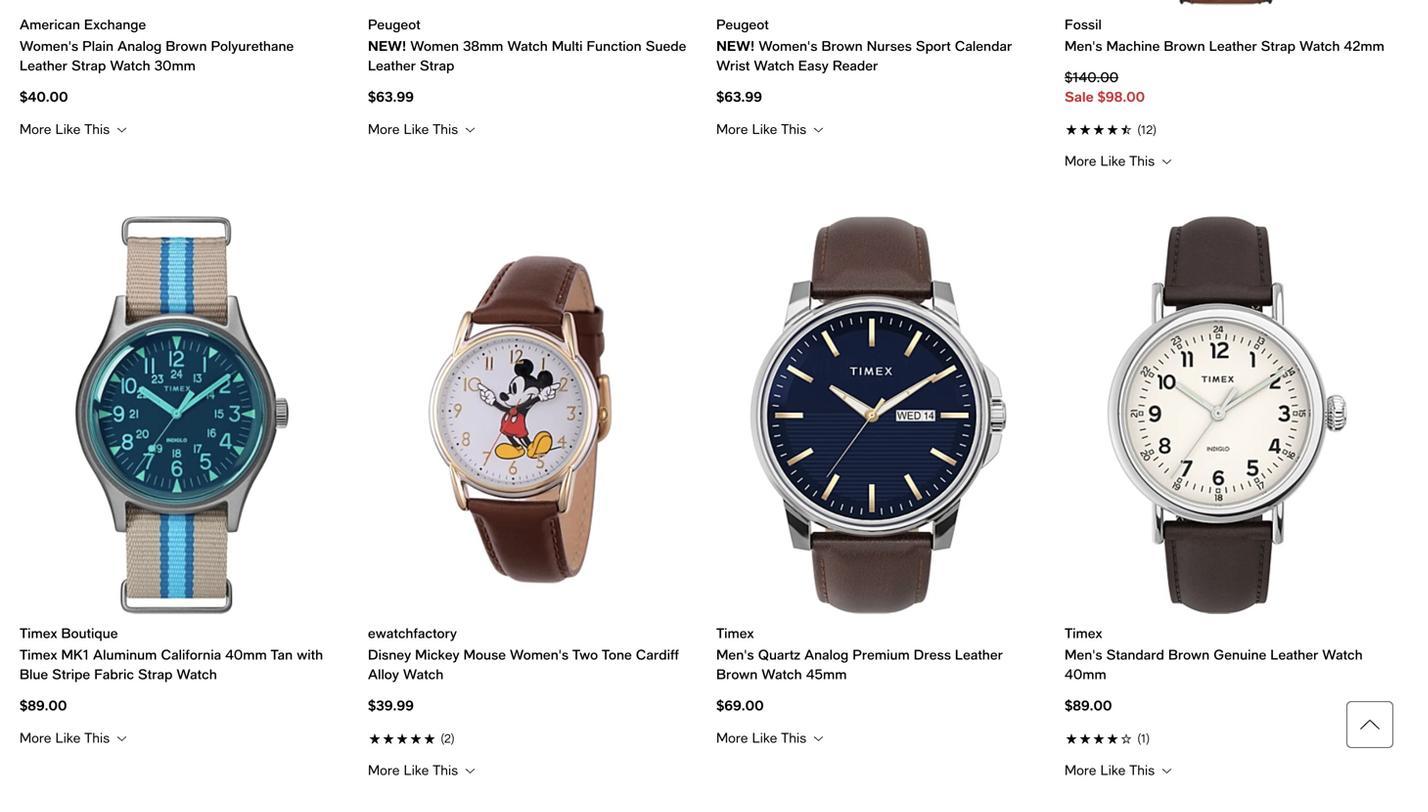 Task type: vqa. For each thing, say whether or not it's contained in the screenshot.
Diamond Swirl Tennis Bracelet (1/2 ct. t.w.) group
no



Task type: describe. For each thing, give the bounding box(es) containing it.
blue
[[20, 667, 48, 683]]

like inside timex mk1 aluminum california 40mm tan with blue stripe fabric strap watch group
[[55, 730, 81, 747]]

with
[[297, 647, 323, 663]]

function
[[587, 38, 642, 54]]

watch inside women's brown nurses sport calendar wrist watch easy reader
[[754, 57, 795, 74]]

leather inside the timex men's quartz analog premium dress leather brown watch 45mm
[[955, 647, 1003, 663]]

more like this down wrist
[[717, 121, 811, 137]]

brown inside timex men's standard brown genuine leather watch 40mm
[[1169, 647, 1210, 663]]

peugeot new! for women
[[368, 16, 421, 54]]

cardiff
[[636, 647, 679, 663]]

like inside men's standard brown genuine leather watch 40mm group
[[1101, 762, 1126, 778]]

women's brown nurses sport calendar wrist watch easy reader
[[717, 38, 1012, 74]]

tone
[[602, 647, 632, 663]]

this down women
[[433, 121, 458, 137]]

watch inside the timex men's quartz analog premium dress leather brown watch 45mm
[[762, 667, 802, 683]]

30mm
[[154, 57, 196, 74]]

$140.00
[[1065, 69, 1119, 85]]

more like this inside timex mk1 aluminum california 40mm tan with blue stripe fabric strap watch group
[[20, 730, 114, 747]]

watch inside ewatchfactory disney mickey mouse women's two tone cardiff alloy watch
[[403, 667, 444, 683]]

$69.00
[[717, 698, 764, 714]]

$39.99
[[368, 698, 414, 714]]

4 out of 5 rating with 1 reviews image
[[1065, 728, 1390, 748]]

suede
[[646, 38, 687, 54]]

boutique
[[61, 626, 118, 642]]

nurses
[[867, 38, 912, 54]]

more inside disney mickey mouse women's two tone cardiff alloy watch group
[[368, 762, 400, 778]]

timex for timex boutique timex mk1 aluminum california 40mm tan with blue stripe fabric strap watch
[[20, 626, 57, 642]]

more like this down women
[[368, 121, 462, 137]]

men's standard brown genuine leather watch 40mm group
[[1065, 217, 1390, 779]]

strap inside 'timex boutique timex mk1 aluminum california 40mm tan with blue stripe fabric strap watch'
[[138, 667, 173, 683]]

more inside men's quartz analog premium dress leather brown watch 45mm group
[[717, 730, 748, 747]]

5 out of 5 rating with 2 reviews image
[[368, 728, 693, 748]]

leather inside women 38mm watch multi function suede leather strap
[[368, 57, 416, 74]]

42mm
[[1344, 38, 1385, 54]]

quartz
[[758, 647, 801, 663]]

disney
[[368, 647, 411, 663]]

women's inside women's brown nurses sport calendar wrist watch easy reader
[[759, 38, 818, 54]]

$89.00 for timex mk1 aluminum california 40mm tan with blue stripe fabric strap watch
[[20, 698, 67, 714]]

more inside timex mk1 aluminum california 40mm tan with blue stripe fabric strap watch group
[[20, 730, 51, 747]]

scroll to top image
[[1347, 702, 1394, 749]]

new! for women 38mm watch multi function suede leather strap
[[368, 38, 407, 54]]

this inside men's quartz analog premium dress leather brown watch 45mm group
[[781, 730, 807, 747]]

premium
[[853, 647, 910, 663]]

timex boutique timex mk1 aluminum california 40mm tan with blue stripe fabric strap watch
[[20, 626, 323, 683]]

california
[[161, 647, 221, 663]]

$63.99 for leather
[[368, 89, 414, 105]]

timex men's quartz analog premium dress leather brown watch 45mm
[[717, 626, 1003, 683]]

timex for timex men's standard brown genuine leather watch 40mm
[[1065, 626, 1103, 642]]

mickey
[[415, 647, 460, 663]]

disney mickey mouse women's two tone cardiff alloy watch group
[[368, 217, 693, 779]]

women's inside american exchange women's plain analog brown polyurethane leather strap watch 30mm
[[20, 38, 78, 54]]

like inside men's quartz analog premium dress leather brown watch 45mm group
[[752, 730, 777, 747]]

timex for timex men's quartz analog premium dress leather brown watch 45mm
[[717, 626, 754, 642]]

aluminum
[[93, 647, 157, 663]]

more like this inside men's standard brown genuine leather watch 40mm group
[[1065, 762, 1159, 778]]

$63.99 for watch
[[717, 89, 762, 105]]

women 38mm watch multi function suede leather strap
[[368, 38, 687, 74]]

exchange
[[84, 16, 146, 32]]

more like this inside disney mickey mouse women's two tone cardiff alloy watch group
[[368, 762, 462, 778]]

peugeot for women's
[[717, 16, 769, 32]]

strap inside fossil men's machine brown leather strap watch 42mm
[[1261, 38, 1296, 54]]

watch inside fossil men's machine brown leather strap watch 42mm
[[1300, 38, 1340, 54]]

women
[[410, 38, 459, 54]]



Task type: locate. For each thing, give the bounding box(es) containing it.
analog
[[117, 38, 162, 54], [805, 647, 849, 663]]

alloy
[[368, 667, 399, 683]]

plain
[[82, 38, 114, 54]]

standard
[[1107, 647, 1165, 663]]

40mm left "tan"
[[225, 647, 267, 663]]

this down fabric
[[84, 730, 110, 747]]

1 vertical spatial 40mm
[[1065, 667, 1107, 683]]

2 peugeot new! from the left
[[717, 16, 769, 54]]

4.5 out of 5 rating with 12 reviews image
[[1065, 119, 1390, 139]]

this down 45mm
[[781, 730, 807, 747]]

men's
[[1065, 38, 1103, 54], [717, 647, 754, 663], [1065, 647, 1103, 663]]

peugeot new! left 38mm
[[368, 16, 421, 54]]

1 $63.99 from the left
[[368, 89, 414, 105]]

peugeot
[[368, 16, 421, 32], [717, 16, 769, 32]]

sale
[[1065, 89, 1094, 105]]

strap down "aluminum"
[[138, 667, 173, 683]]

new!
[[368, 38, 407, 54], [717, 38, 755, 54]]

mouse
[[464, 647, 506, 663]]

1 peugeot from the left
[[368, 16, 421, 32]]

men's machine brown leather strap watch 42mm group
[[1065, 0, 1390, 170]]

2 new! from the left
[[717, 38, 755, 54]]

watch down plain
[[110, 57, 150, 74]]

strap down women
[[420, 57, 455, 74]]

men's for men's standard brown genuine leather watch 40mm
[[1065, 647, 1103, 663]]

38mm
[[463, 38, 504, 54]]

this down the easy
[[781, 121, 807, 137]]

$98.00
[[1098, 89, 1145, 105]]

$140.00 sale $98.00
[[1065, 69, 1145, 105]]

0 horizontal spatial $63.99
[[368, 89, 414, 105]]

reader
[[833, 57, 878, 74]]

strap inside women 38mm watch multi function suede leather strap
[[420, 57, 455, 74]]

new! up wrist
[[717, 38, 755, 54]]

this down plain
[[84, 121, 110, 137]]

leather up 4.5 out of 5 rating with 12 reviews 'image'
[[1210, 38, 1257, 54]]

men's for men's quartz analog premium dress leather brown watch 45mm
[[717, 647, 754, 663]]

american exchange women's plain analog brown polyurethane leather strap watch 30mm
[[20, 16, 294, 74]]

men's quartz analog premium dress leather brown watch 45mm group
[[717, 217, 1041, 748]]

ewatchfactory disney mickey mouse women's two tone cardiff alloy watch
[[368, 626, 679, 683]]

strap
[[1261, 38, 1296, 54], [71, 57, 106, 74], [420, 57, 455, 74], [138, 667, 173, 683]]

leather down women
[[368, 57, 416, 74]]

watch
[[507, 38, 548, 54], [1300, 38, 1340, 54], [110, 57, 150, 74], [754, 57, 795, 74], [1323, 647, 1363, 663], [177, 667, 217, 683], [403, 667, 444, 683], [762, 667, 802, 683]]

0 horizontal spatial peugeot new!
[[368, 16, 421, 54]]

this down (2)
[[433, 762, 458, 778]]

more like this down $69.00
[[717, 730, 811, 747]]

more inside men's machine brown leather strap watch 42mm group
[[1065, 153, 1097, 169]]

$63.99 down wrist
[[717, 89, 762, 105]]

2 horizontal spatial women's
[[759, 38, 818, 54]]

timex inside the timex men's quartz analog premium dress leather brown watch 45mm
[[717, 626, 754, 642]]

easy
[[799, 57, 829, 74]]

peugeot for women
[[368, 16, 421, 32]]

men's inside fossil men's machine brown leather strap watch 42mm
[[1065, 38, 1103, 54]]

brown inside women's brown nurses sport calendar wrist watch easy reader
[[822, 38, 863, 54]]

more like this down stripe
[[20, 730, 114, 747]]

leather inside timex men's standard brown genuine leather watch 40mm
[[1271, 647, 1319, 663]]

(1)
[[1138, 732, 1150, 746]]

mk1
[[61, 647, 89, 663]]

leather right dress
[[955, 647, 1003, 663]]

like inside disney mickey mouse women's two tone cardiff alloy watch group
[[404, 762, 429, 778]]

more like this down the $40.00 on the top of the page
[[20, 121, 114, 137]]

watch inside timex men's standard brown genuine leather watch 40mm
[[1323, 647, 1363, 663]]

watch down california
[[177, 667, 217, 683]]

men's inside timex men's standard brown genuine leather watch 40mm
[[1065, 647, 1103, 663]]

timex men's standard brown genuine leather watch 40mm
[[1065, 626, 1363, 683]]

leather inside american exchange women's plain analog brown polyurethane leather strap watch 30mm
[[20, 57, 68, 74]]

men's left standard
[[1065, 647, 1103, 663]]

brown
[[166, 38, 207, 54], [822, 38, 863, 54], [1164, 38, 1206, 54], [1169, 647, 1210, 663], [717, 667, 758, 683]]

women's
[[20, 38, 78, 54], [759, 38, 818, 54], [510, 647, 569, 663]]

brown up reader
[[822, 38, 863, 54]]

$63.99 down women
[[368, 89, 414, 105]]

sport
[[916, 38, 951, 54]]

like inside men's machine brown leather strap watch 42mm group
[[1101, 153, 1126, 169]]

calendar
[[955, 38, 1012, 54]]

analog down the exchange
[[117, 38, 162, 54]]

0 horizontal spatial analog
[[117, 38, 162, 54]]

40mm down standard
[[1065, 667, 1107, 683]]

(2)
[[441, 732, 455, 746]]

watch inside american exchange women's plain analog brown polyurethane leather strap watch 30mm
[[110, 57, 150, 74]]

new! for women's brown nurses sport calendar wrist watch easy reader
[[717, 38, 755, 54]]

brown inside the timex men's quartz analog premium dress leather brown watch 45mm
[[717, 667, 758, 683]]

this down (12)
[[1130, 153, 1155, 169]]

1 horizontal spatial 40mm
[[1065, 667, 1107, 683]]

tan
[[271, 647, 293, 663]]

(12)
[[1138, 123, 1157, 137]]

women's up the easy
[[759, 38, 818, 54]]

leather
[[1210, 38, 1257, 54], [20, 57, 68, 74], [368, 57, 416, 74], [955, 647, 1003, 663], [1271, 647, 1319, 663]]

0 vertical spatial analog
[[117, 38, 162, 54]]

watch left multi
[[507, 38, 548, 54]]

1 horizontal spatial $89.00
[[1065, 698, 1112, 714]]

strap down plain
[[71, 57, 106, 74]]

0 vertical spatial 40mm
[[225, 647, 267, 663]]

brown left genuine
[[1169, 647, 1210, 663]]

men's left quartz
[[717, 647, 754, 663]]

brown inside american exchange women's plain analog brown polyurethane leather strap watch 30mm
[[166, 38, 207, 54]]

watch left the easy
[[754, 57, 795, 74]]

more like this down (12)
[[1065, 153, 1159, 169]]

$89.00 for men's standard brown genuine leather watch 40mm
[[1065, 698, 1112, 714]]

analog up 45mm
[[805, 647, 849, 663]]

watch left 42mm at the right top of the page
[[1300, 38, 1340, 54]]

genuine
[[1214, 647, 1267, 663]]

watch inside women 38mm watch multi function suede leather strap
[[507, 38, 548, 54]]

timex mk1 aluminum california 40mm tan with blue stripe fabric strap watch group
[[20, 217, 345, 748]]

brown up 30mm on the top left
[[166, 38, 207, 54]]

40mm inside 'timex boutique timex mk1 aluminum california 40mm tan with blue stripe fabric strap watch'
[[225, 647, 267, 663]]

2 peugeot from the left
[[717, 16, 769, 32]]

this inside men's machine brown leather strap watch 42mm group
[[1130, 153, 1155, 169]]

watch down quartz
[[762, 667, 802, 683]]

leather up the $40.00 on the top of the page
[[20, 57, 68, 74]]

0 horizontal spatial 40mm
[[225, 647, 267, 663]]

1 new! from the left
[[368, 38, 407, 54]]

2 $63.99 from the left
[[717, 89, 762, 105]]

women's inside ewatchfactory disney mickey mouse women's two tone cardiff alloy watch
[[510, 647, 569, 663]]

two
[[573, 647, 598, 663]]

men's for men's machine brown leather strap watch 42mm
[[1065, 38, 1103, 54]]

women's down the 'american'
[[20, 38, 78, 54]]

analog inside the timex men's quartz analog premium dress leather brown watch 45mm
[[805, 647, 849, 663]]

this
[[84, 121, 110, 137], [433, 121, 458, 137], [781, 121, 807, 137], [1130, 153, 1155, 169], [84, 730, 110, 747], [781, 730, 807, 747], [433, 762, 458, 778], [1130, 762, 1155, 778]]

1 horizontal spatial women's
[[510, 647, 569, 663]]

more
[[20, 121, 51, 137], [368, 121, 400, 137], [717, 121, 748, 137], [1065, 153, 1097, 169], [20, 730, 51, 747], [717, 730, 748, 747], [368, 762, 400, 778], [1065, 762, 1097, 778]]

peugeot new! up wrist
[[717, 16, 769, 54]]

fossil men's machine brown leather strap watch 42mm
[[1065, 16, 1385, 54]]

american
[[20, 16, 80, 32]]

this inside men's standard brown genuine leather watch 40mm group
[[1130, 762, 1155, 778]]

watch up scroll to top icon at the bottom
[[1323, 647, 1363, 663]]

$40.00
[[20, 89, 68, 105]]

brown right machine
[[1164, 38, 1206, 54]]

this down (1)
[[1130, 762, 1155, 778]]

1 vertical spatial analog
[[805, 647, 849, 663]]

this inside disney mickey mouse women's two tone cardiff alloy watch group
[[433, 762, 458, 778]]

leather right genuine
[[1271, 647, 1319, 663]]

like
[[55, 121, 81, 137], [404, 121, 429, 137], [752, 121, 777, 137], [1101, 153, 1126, 169], [55, 730, 81, 747], [752, 730, 777, 747], [404, 762, 429, 778], [1101, 762, 1126, 778]]

0 horizontal spatial women's
[[20, 38, 78, 54]]

0 horizontal spatial peugeot
[[368, 16, 421, 32]]

brown up $69.00
[[717, 667, 758, 683]]

40mm
[[225, 647, 267, 663], [1065, 667, 1107, 683]]

more like this
[[20, 121, 114, 137], [368, 121, 462, 137], [717, 121, 811, 137], [1065, 153, 1159, 169], [20, 730, 114, 747], [717, 730, 811, 747], [368, 762, 462, 778], [1065, 762, 1159, 778]]

men's inside the timex men's quartz analog premium dress leather brown watch 45mm
[[717, 647, 754, 663]]

timex inside timex men's standard brown genuine leather watch 40mm
[[1065, 626, 1103, 642]]

$89.00 inside timex mk1 aluminum california 40mm tan with blue stripe fabric strap watch group
[[20, 698, 67, 714]]

1 horizontal spatial new!
[[717, 38, 755, 54]]

women's left two
[[510, 647, 569, 663]]

machine
[[1107, 38, 1160, 54]]

this inside timex mk1 aluminum california 40mm tan with blue stripe fabric strap watch group
[[84, 730, 110, 747]]

1 horizontal spatial $63.99
[[717, 89, 762, 105]]

$63.99
[[368, 89, 414, 105], [717, 89, 762, 105]]

45mm
[[806, 667, 847, 683]]

men's down fossil
[[1065, 38, 1103, 54]]

fossil
[[1065, 16, 1102, 32]]

more like this down (1)
[[1065, 762, 1159, 778]]

leather inside fossil men's machine brown leather strap watch 42mm
[[1210, 38, 1257, 54]]

more like this down (2)
[[368, 762, 462, 778]]

fabric
[[94, 667, 134, 683]]

ewatchfactory
[[368, 626, 457, 642]]

wrist
[[717, 57, 750, 74]]

1 horizontal spatial peugeot
[[717, 16, 769, 32]]

timex
[[20, 626, 57, 642], [717, 626, 754, 642], [1065, 626, 1103, 642], [20, 647, 57, 663]]

peugeot up wrist
[[717, 16, 769, 32]]

watch inside 'timex boutique timex mk1 aluminum california 40mm tan with blue stripe fabric strap watch'
[[177, 667, 217, 683]]

stripe
[[52, 667, 90, 683]]

peugeot new! for women's
[[717, 16, 769, 54]]

multi
[[552, 38, 583, 54]]

0 horizontal spatial $89.00
[[20, 698, 67, 714]]

more like this inside men's machine brown leather strap watch 42mm group
[[1065, 153, 1159, 169]]

strap inside american exchange women's plain analog brown polyurethane leather strap watch 30mm
[[71, 57, 106, 74]]

0 horizontal spatial new!
[[368, 38, 407, 54]]

peugeot up women
[[368, 16, 421, 32]]

analog inside american exchange women's plain analog brown polyurethane leather strap watch 30mm
[[117, 38, 162, 54]]

2 $89.00 from the left
[[1065, 698, 1112, 714]]

1 horizontal spatial analog
[[805, 647, 849, 663]]

$89.00 down standard
[[1065, 698, 1112, 714]]

dress
[[914, 647, 951, 663]]

1 horizontal spatial peugeot new!
[[717, 16, 769, 54]]

1 peugeot new! from the left
[[368, 16, 421, 54]]

polyurethane
[[211, 38, 294, 54]]

$89.00 inside men's standard brown genuine leather watch 40mm group
[[1065, 698, 1112, 714]]

new! left women
[[368, 38, 407, 54]]

strap left 42mm at the right top of the page
[[1261, 38, 1296, 54]]

40mm inside timex men's standard brown genuine leather watch 40mm
[[1065, 667, 1107, 683]]

brown inside fossil men's machine brown leather strap watch 42mm
[[1164, 38, 1206, 54]]

peugeot new!
[[368, 16, 421, 54], [717, 16, 769, 54]]

1 $89.00 from the left
[[20, 698, 67, 714]]

$89.00
[[20, 698, 67, 714], [1065, 698, 1112, 714]]

more inside men's standard brown genuine leather watch 40mm group
[[1065, 762, 1097, 778]]

$89.00 down blue
[[20, 698, 67, 714]]

watch down mickey
[[403, 667, 444, 683]]

more like this inside men's quartz analog premium dress leather brown watch 45mm group
[[717, 730, 811, 747]]



